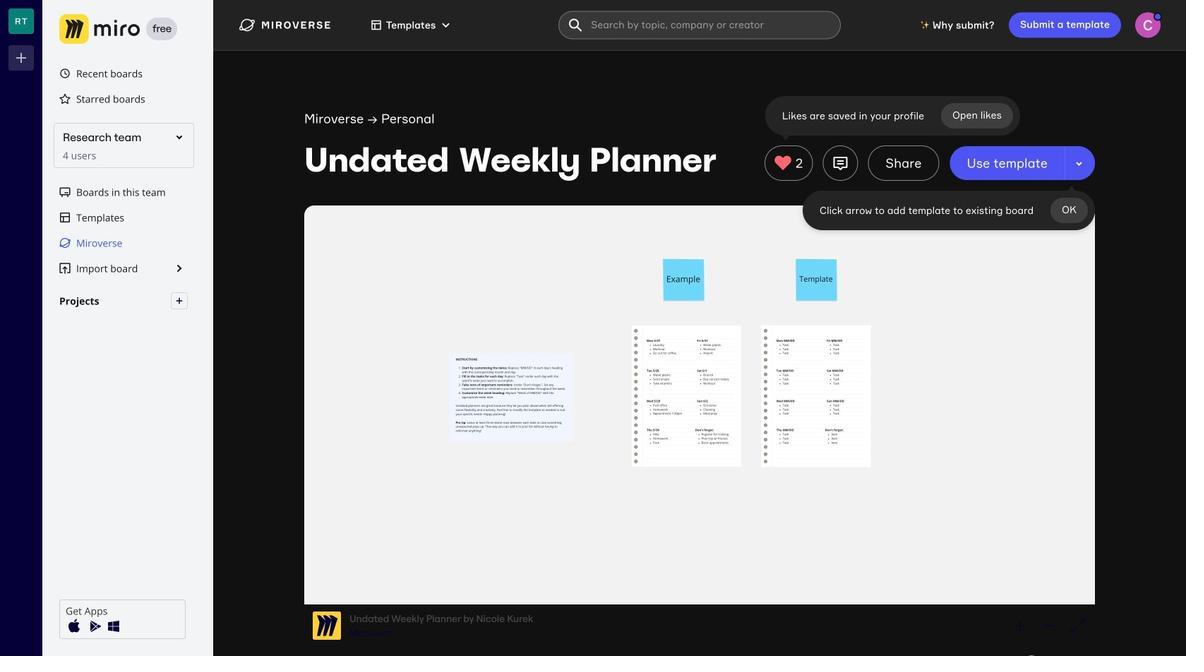 Task type: locate. For each thing, give the bounding box(es) containing it.
img image
[[59, 14, 140, 44], [66, 618, 83, 635], [85, 618, 102, 635], [105, 618, 122, 635]]

spagx image
[[59, 93, 71, 105], [59, 187, 71, 198], [59, 212, 71, 223], [59, 263, 71, 274]]

1 horizontal spatial spagx image
[[175, 297, 184, 305]]

current team section region
[[51, 179, 196, 281]]

0 horizontal spatial spagx image
[[59, 68, 71, 79]]

0 vertical spatial spagx image
[[59, 68, 71, 79]]

spagx image
[[59, 68, 71, 79], [175, 297, 184, 305]]



Task type: vqa. For each thing, say whether or not it's contained in the screenshot.
first menu from the bottom of the page
no



Task type: describe. For each thing, give the bounding box(es) containing it.
switch to research team team image
[[8, 8, 34, 34]]

1 vertical spatial spagx image
[[175, 297, 184, 305]]

4 spagx image from the top
[[59, 263, 71, 274]]

2 spagx image from the top
[[59, 187, 71, 198]]

1 spagx image from the top
[[59, 93, 71, 105]]

3 spagx image from the top
[[59, 212, 71, 223]]



